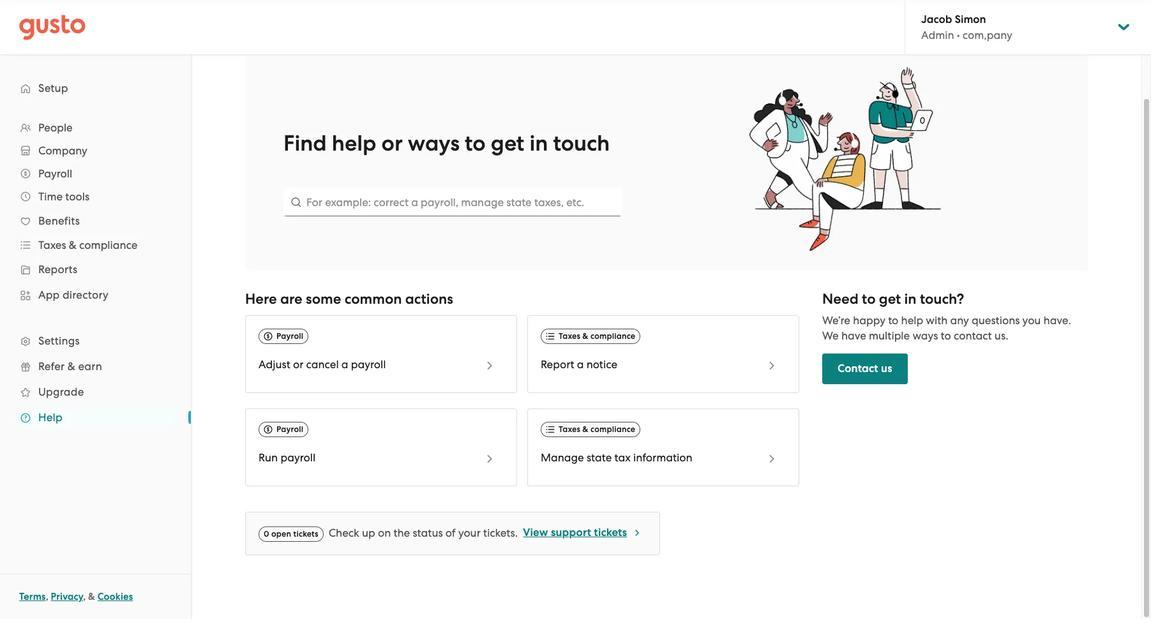 Task type: locate. For each thing, give the bounding box(es) containing it.
tickets for 0 open tickets
[[293, 529, 319, 539]]

taxes & compliance up notice
[[559, 332, 636, 341]]

taxes & compliance for report
[[559, 332, 636, 341]]

2 vertical spatial taxes
[[559, 425, 581, 434]]

contact
[[954, 330, 992, 342]]

1 horizontal spatial get
[[879, 291, 901, 308]]

benefits link
[[13, 209, 178, 232]]

jacob
[[922, 13, 953, 26]]

help left 'with'
[[902, 314, 924, 327]]

here
[[245, 291, 277, 308]]

taxes up manage
[[559, 425, 581, 434]]

0 horizontal spatial ways
[[408, 130, 460, 156]]

payroll
[[38, 167, 72, 180], [277, 332, 304, 341], [277, 425, 304, 434]]

0 horizontal spatial or
[[293, 358, 304, 371]]

earn
[[78, 360, 102, 373]]

to up the multiple
[[888, 314, 899, 327]]

2 , from the left
[[83, 591, 86, 603]]

ways inside need to get in touch? we're happy to help with any questions you have. we have multiple ways to contact us.
[[913, 330, 938, 342]]

1 vertical spatial get
[[879, 291, 901, 308]]

payroll right 'cancel'
[[351, 358, 386, 371]]

1 vertical spatial in
[[905, 291, 917, 308]]

1 horizontal spatial ways
[[913, 330, 938, 342]]

taxes up reports
[[38, 239, 66, 252]]

0 vertical spatial or
[[382, 130, 403, 156]]

cancel
[[306, 358, 339, 371]]

multiple
[[869, 330, 910, 342]]

tickets right open
[[293, 529, 319, 539]]

2 vertical spatial payroll
[[277, 425, 304, 434]]

support
[[551, 526, 592, 540]]

payroll
[[351, 358, 386, 371], [281, 452, 316, 464]]

actions
[[405, 291, 453, 308]]

some
[[306, 291, 341, 308]]

tickets for view support tickets
[[594, 526, 627, 540]]

compliance for manage
[[591, 425, 636, 434]]

compliance for report
[[591, 332, 636, 341]]

0 horizontal spatial help
[[332, 130, 376, 156]]

,
[[46, 591, 48, 603], [83, 591, 86, 603]]

notice
[[587, 358, 618, 371]]

settings link
[[13, 330, 178, 353]]

list
[[0, 116, 191, 430]]

benefits
[[38, 215, 80, 227]]

common
[[345, 291, 402, 308]]

payroll inside dropdown button
[[38, 167, 72, 180]]

compliance up notice
[[591, 332, 636, 341]]

need to get in touch? we're happy to help with any questions you have. we have multiple ways to contact us.
[[823, 291, 1072, 342]]

0 horizontal spatial in
[[530, 130, 548, 156]]

2 vertical spatial compliance
[[591, 425, 636, 434]]

1 horizontal spatial or
[[382, 130, 403, 156]]

tax
[[615, 452, 631, 464]]

&
[[69, 239, 77, 252], [583, 332, 589, 341], [68, 360, 75, 373], [583, 425, 589, 434], [88, 591, 95, 603]]

1 vertical spatial compliance
[[591, 332, 636, 341]]

1 horizontal spatial payroll
[[351, 358, 386, 371]]

0 vertical spatial payroll
[[38, 167, 72, 180]]

refer & earn link
[[13, 355, 178, 378]]

0 vertical spatial payroll
[[351, 358, 386, 371]]

in left touch?
[[905, 291, 917, 308]]

1 a from the left
[[342, 358, 348, 371]]

tools
[[65, 190, 90, 203]]

& left earn
[[68, 360, 75, 373]]

payroll up run payroll
[[277, 425, 304, 434]]

1 horizontal spatial a
[[577, 358, 584, 371]]

company
[[38, 144, 87, 157]]

ways up for example: correct a payroll, manage state taxes, etc. field
[[408, 130, 460, 156]]

& down benefits on the left of page
[[69, 239, 77, 252]]

help link
[[13, 406, 178, 429]]

1 vertical spatial taxes
[[559, 332, 581, 341]]

2 a from the left
[[577, 358, 584, 371]]

, left cookies button on the left of page
[[83, 591, 86, 603]]

compliance inside dropdown button
[[79, 239, 138, 252]]

tickets right support
[[594, 526, 627, 540]]

in left touch
[[530, 130, 548, 156]]

get
[[491, 130, 525, 156], [879, 291, 901, 308]]

any
[[951, 314, 969, 327]]

0 horizontal spatial tickets
[[293, 529, 319, 539]]

0 vertical spatial taxes & compliance
[[38, 239, 138, 252]]

& up the state
[[583, 425, 589, 434]]

admin
[[922, 29, 955, 42]]

0 vertical spatial get
[[491, 130, 525, 156]]

0 horizontal spatial get
[[491, 130, 525, 156]]

0 horizontal spatial a
[[342, 358, 348, 371]]

happy
[[853, 314, 886, 327]]

taxes & compliance up the state
[[559, 425, 636, 434]]

time tools
[[38, 190, 90, 203]]

payroll button
[[13, 162, 178, 185]]

1 vertical spatial taxes & compliance
[[559, 332, 636, 341]]

to
[[465, 130, 486, 156], [862, 291, 876, 308], [888, 314, 899, 327], [941, 330, 952, 342]]

payroll for run
[[277, 425, 304, 434]]

help right find
[[332, 130, 376, 156]]

app directory
[[38, 289, 109, 301]]

1 vertical spatial ways
[[913, 330, 938, 342]]

in
[[530, 130, 548, 156], [905, 291, 917, 308]]

you
[[1023, 314, 1041, 327]]

0 horizontal spatial ,
[[46, 591, 48, 603]]

a
[[342, 358, 348, 371], [577, 358, 584, 371]]

refer
[[38, 360, 65, 373]]

taxes up "report a notice"
[[559, 332, 581, 341]]

1 vertical spatial payroll
[[277, 332, 304, 341]]

list containing people
[[0, 116, 191, 430]]

taxes & compliance down benefits link
[[38, 239, 138, 252]]

help
[[332, 130, 376, 156], [902, 314, 924, 327]]

us
[[881, 362, 893, 376]]

view support tickets
[[523, 526, 627, 540]]

tickets.
[[483, 527, 518, 540]]

terms , privacy , & cookies
[[19, 591, 133, 603]]

, left "privacy"
[[46, 591, 48, 603]]

For example: correct a payroll, manage state taxes, etc. field
[[284, 188, 622, 217]]

terms
[[19, 591, 46, 603]]

1 horizontal spatial in
[[905, 291, 917, 308]]

payroll right run
[[281, 452, 316, 464]]

0 vertical spatial help
[[332, 130, 376, 156]]

•
[[957, 29, 960, 42]]

cookies
[[98, 591, 133, 603]]

help
[[38, 411, 63, 424]]

home image
[[19, 14, 86, 40]]

a right 'cancel'
[[342, 358, 348, 371]]

0 horizontal spatial payroll
[[281, 452, 316, 464]]

1 horizontal spatial help
[[902, 314, 924, 327]]

compliance down benefits link
[[79, 239, 138, 252]]

payroll up adjust at bottom left
[[277, 332, 304, 341]]

payroll up time
[[38, 167, 72, 180]]

report
[[541, 358, 575, 371]]

people
[[38, 121, 73, 134]]

the
[[394, 527, 410, 540]]

app directory link
[[13, 284, 178, 307]]

here are some common actions
[[245, 291, 453, 308]]

1 horizontal spatial tickets
[[594, 526, 627, 540]]

compliance up 'manage state tax information'
[[591, 425, 636, 434]]

taxes & compliance
[[38, 239, 138, 252], [559, 332, 636, 341], [559, 425, 636, 434]]

2 vertical spatial taxes & compliance
[[559, 425, 636, 434]]

tickets
[[594, 526, 627, 540], [293, 529, 319, 539]]

taxes & compliance for manage
[[559, 425, 636, 434]]

ways down 'with'
[[913, 330, 938, 342]]

1 horizontal spatial ,
[[83, 591, 86, 603]]

0 vertical spatial taxes
[[38, 239, 66, 252]]

0 vertical spatial compliance
[[79, 239, 138, 252]]

1 vertical spatial help
[[902, 314, 924, 327]]

refer & earn
[[38, 360, 102, 373]]

need
[[823, 291, 859, 308]]

us.
[[995, 330, 1009, 342]]

privacy link
[[51, 591, 83, 603]]

a left notice
[[577, 358, 584, 371]]

taxes & compliance button
[[13, 234, 178, 257]]

or
[[382, 130, 403, 156], [293, 358, 304, 371]]



Task type: vqa. For each thing, say whether or not it's contained in the screenshot.
'in' in the Used to grant employees time off to care for their health. This is legally required in some states—we'll guide you to your state's regulations dur
no



Task type: describe. For each thing, give the bounding box(es) containing it.
manage state tax information
[[541, 452, 693, 464]]

have
[[842, 330, 867, 342]]

view
[[523, 526, 548, 540]]

we're
[[823, 314, 851, 327]]

upgrade link
[[13, 381, 178, 404]]

1 vertical spatial payroll
[[281, 452, 316, 464]]

get inside need to get in touch? we're happy to help with any questions you have. we have multiple ways to contact us.
[[879, 291, 901, 308]]

of
[[446, 527, 456, 540]]

reports link
[[13, 258, 178, 281]]

run
[[259, 452, 278, 464]]

we
[[823, 330, 839, 342]]

settings
[[38, 335, 80, 347]]

to up happy
[[862, 291, 876, 308]]

up
[[362, 527, 375, 540]]

company button
[[13, 139, 178, 162]]

0 vertical spatial ways
[[408, 130, 460, 156]]

have.
[[1044, 314, 1072, 327]]

gusto navigation element
[[0, 55, 191, 451]]

touch?
[[920, 291, 965, 308]]

upgrade
[[38, 386, 84, 399]]

are
[[280, 291, 303, 308]]

jacob simon admin • com,pany
[[922, 13, 1013, 42]]

your
[[459, 527, 481, 540]]

state
[[587, 452, 612, 464]]

contact
[[838, 362, 879, 376]]

people button
[[13, 116, 178, 139]]

with
[[926, 314, 948, 327]]

contact us
[[838, 362, 893, 376]]

find
[[284, 130, 327, 156]]

to up for example: correct a payroll, manage state taxes, etc. field
[[465, 130, 486, 156]]

view support tickets link
[[523, 526, 643, 542]]

setup link
[[13, 77, 178, 100]]

privacy
[[51, 591, 83, 603]]

on
[[378, 527, 391, 540]]

1 vertical spatial or
[[293, 358, 304, 371]]

to down 'with'
[[941, 330, 952, 342]]

check
[[329, 527, 359, 540]]

reports
[[38, 263, 78, 276]]

open
[[271, 529, 291, 539]]

time
[[38, 190, 63, 203]]

payroll for adjust
[[277, 332, 304, 341]]

app
[[38, 289, 60, 301]]

& up "report a notice"
[[583, 332, 589, 341]]

touch
[[553, 130, 610, 156]]

simon
[[955, 13, 987, 26]]

information
[[634, 452, 693, 464]]

0 open tickets
[[264, 529, 319, 539]]

directory
[[63, 289, 109, 301]]

1 , from the left
[[46, 591, 48, 603]]

status
[[413, 527, 443, 540]]

taxes inside dropdown button
[[38, 239, 66, 252]]

taxes for manage
[[559, 425, 581, 434]]

setup
[[38, 82, 68, 95]]

& inside refer & earn link
[[68, 360, 75, 373]]

help inside need to get in touch? we're happy to help with any questions you have. we have multiple ways to contact us.
[[902, 314, 924, 327]]

check up on the status of your tickets.
[[329, 527, 518, 540]]

find help or ways to get in touch
[[284, 130, 610, 156]]

report a notice
[[541, 358, 618, 371]]

& inside 'taxes & compliance' dropdown button
[[69, 239, 77, 252]]

adjust or cancel a payroll
[[259, 358, 386, 371]]

cookies button
[[98, 590, 133, 605]]

terms link
[[19, 591, 46, 603]]

com,pany
[[963, 29, 1013, 42]]

time tools button
[[13, 185, 178, 208]]

questions
[[972, 314, 1020, 327]]

manage
[[541, 452, 584, 464]]

contact us button
[[823, 354, 908, 385]]

adjust
[[259, 358, 290, 371]]

0 vertical spatial in
[[530, 130, 548, 156]]

taxes for report
[[559, 332, 581, 341]]

run payroll
[[259, 452, 316, 464]]

& left cookies
[[88, 591, 95, 603]]

0
[[264, 529, 269, 539]]

taxes & compliance inside dropdown button
[[38, 239, 138, 252]]

in inside need to get in touch? we're happy to help with any questions you have. we have multiple ways to contact us.
[[905, 291, 917, 308]]



